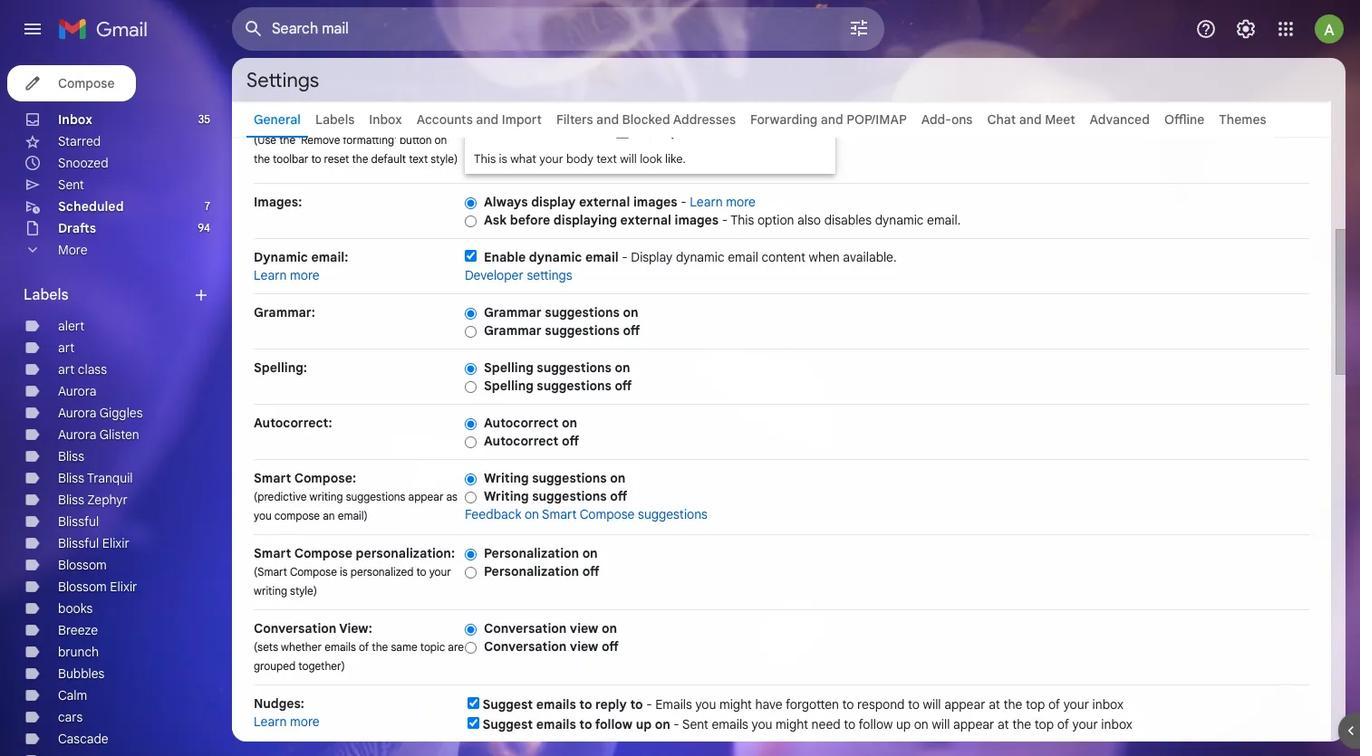 Task type: vqa. For each thing, say whether or not it's contained in the screenshot.
Hey
no



Task type: describe. For each thing, give the bounding box(es) containing it.
aurora giggles
[[58, 405, 143, 421]]

blossom elixir
[[58, 579, 137, 595]]

themes
[[1219, 111, 1267, 128]]

more inside dynamic email: learn more
[[290, 267, 320, 284]]

2 vertical spatial will
[[932, 717, 950, 733]]

sans
[[478, 124, 507, 140]]

books link
[[58, 601, 93, 617]]

aurora for aurora glisten
[[58, 427, 96, 443]]

suggestions for writing suggestions off
[[532, 489, 607, 505]]

drafts link
[[58, 220, 96, 237]]

labels navigation
[[0, 58, 232, 757]]

developer settings link
[[465, 267, 572, 284]]

emails down suggest emails to reply to - emails you might have forgotten to respond to will appear at the top of your inbox
[[712, 717, 749, 733]]

disables
[[824, 212, 872, 228]]

Writing suggestions on radio
[[465, 473, 477, 487]]

alert link
[[58, 318, 85, 334]]

default
[[371, 152, 406, 166]]

suggestions for grammar suggestions off
[[545, 323, 620, 339]]

scheduled
[[58, 198, 124, 215]]

Personalization off radio
[[465, 566, 477, 580]]

more
[[58, 242, 87, 258]]

grammar:
[[254, 305, 315, 321]]

1 vertical spatial inbox
[[1102, 717, 1133, 733]]

aurora glisten link
[[58, 427, 139, 443]]

aurora glisten
[[58, 427, 139, 443]]

2 follow from the left
[[859, 717, 893, 733]]

you for compose
[[254, 509, 272, 523]]

sent inside labels 'navigation'
[[58, 177, 84, 193]]

'remove
[[298, 133, 340, 147]]

- left option
[[722, 212, 728, 228]]

0 vertical spatial inbox
[[1093, 697, 1124, 713]]

filters and blocked addresses
[[557, 111, 736, 128]]

email.
[[927, 212, 961, 228]]

1 vertical spatial at
[[998, 717, 1009, 733]]

starred
[[58, 133, 101, 150]]

cars
[[58, 710, 83, 726]]

suggestions for writing suggestions on
[[532, 470, 607, 487]]

0 vertical spatial images
[[633, 194, 678, 210]]

pop/imap
[[847, 111, 907, 128]]

formatting options toolbar
[[470, 114, 830, 148]]

together)
[[298, 660, 345, 673]]

compose inside button
[[58, 75, 115, 92]]

option
[[758, 212, 794, 228]]

meet
[[1045, 111, 1076, 128]]

your inside smart compose personalization: (smart compose is personalized to your writing style)
[[429, 566, 451, 579]]

gmail image
[[58, 11, 157, 47]]

offline
[[1165, 111, 1205, 128]]

what
[[510, 151, 537, 167]]

this is what your body text will look like.
[[474, 151, 686, 167]]

bliss for bliss tranquil
[[58, 470, 84, 487]]

brunch link
[[58, 644, 99, 661]]

developer
[[465, 267, 524, 284]]

Writing suggestions off radio
[[465, 491, 477, 505]]

smart for smart compose personalization:
[[254, 546, 291, 562]]

view:
[[339, 621, 372, 637]]

respond
[[858, 697, 905, 713]]

1 inbox link from the left
[[58, 111, 92, 128]]

brunch
[[58, 644, 99, 661]]

conversation for conversation view on
[[484, 621, 567, 637]]

offline link
[[1165, 111, 1205, 128]]

conversation view: (sets whether emails of the same topic are grouped together)
[[254, 621, 464, 673]]

inbox inside labels 'navigation'
[[58, 111, 92, 128]]

compose button
[[7, 65, 136, 102]]

to right need
[[844, 717, 856, 733]]

emails
[[656, 697, 692, 713]]

0 vertical spatial will
[[620, 151, 637, 167]]

1 vertical spatial smart
[[542, 507, 577, 523]]

breeze link
[[58, 623, 98, 639]]

conversation view off
[[484, 639, 619, 655]]

and for chat
[[1019, 111, 1042, 128]]

need
[[812, 717, 841, 733]]

chat
[[987, 111, 1016, 128]]

alert
[[58, 318, 85, 334]]

1 vertical spatial of
[[1049, 697, 1061, 713]]

chat and meet link
[[987, 111, 1076, 128]]

1 vertical spatial appear
[[945, 697, 986, 713]]

(use
[[254, 133, 277, 147]]

settings image
[[1235, 18, 1257, 40]]

ask before displaying external images - this option also disables dynamic email.
[[484, 212, 961, 228]]

conversation view on
[[484, 621, 617, 637]]

off for conversation view on
[[602, 639, 619, 655]]

display
[[531, 194, 576, 210]]

before
[[510, 212, 550, 228]]

off for grammar suggestions on
[[623, 323, 640, 339]]

blissful elixir link
[[58, 536, 129, 552]]

feedback
[[465, 507, 522, 523]]

advanced search options image
[[841, 10, 877, 46]]

art link
[[58, 340, 75, 356]]

0 vertical spatial at
[[989, 697, 1000, 713]]

an
[[323, 509, 335, 523]]

Personalization on radio
[[465, 548, 477, 562]]

scheduled link
[[58, 198, 124, 215]]

2 email from the left
[[728, 249, 759, 266]]

bubbles
[[58, 666, 105, 683]]

blissful link
[[58, 514, 99, 530]]

forwarding
[[751, 111, 818, 128]]

more inside nudges: learn more
[[290, 714, 320, 731]]

7
[[205, 199, 210, 213]]

snoozed
[[58, 155, 108, 171]]

spelling suggestions off
[[484, 378, 632, 394]]

grammar suggestions off
[[484, 323, 640, 339]]

Ask before displaying external images radio
[[465, 215, 477, 228]]

nudges:
[[254, 696, 305, 712]]

0 horizontal spatial this
[[474, 151, 496, 167]]

1 vertical spatial will
[[923, 697, 941, 713]]

blissful for blissful link
[[58, 514, 99, 530]]

art class
[[58, 362, 107, 378]]

Search mail text field
[[272, 20, 798, 38]]

forwarding and pop/imap
[[751, 111, 907, 128]]

email:
[[311, 249, 348, 266]]

feedback on smart compose suggestions
[[465, 507, 708, 523]]

starred link
[[58, 133, 101, 150]]

cars link
[[58, 710, 83, 726]]

suggest emails to reply to - emails you might have forgotten to respond to will appear at the top of your inbox
[[483, 697, 1124, 713]]

ons
[[952, 111, 973, 128]]

Conversation view off radio
[[465, 642, 477, 655]]

accounts
[[417, 111, 473, 128]]

breeze
[[58, 623, 98, 639]]

0 vertical spatial top
[[1026, 697, 1045, 713]]

autocorrect for autocorrect off
[[484, 433, 559, 450]]

Spelling suggestions on radio
[[465, 362, 477, 376]]

and for accounts
[[476, 111, 499, 128]]

cascade link
[[58, 731, 108, 748]]

smart compose personalization: (smart compose is personalized to your writing style)
[[254, 546, 455, 598]]

art for art link
[[58, 340, 75, 356]]

aurora for aurora giggles
[[58, 405, 96, 421]]

compose down an
[[294, 546, 353, 562]]

when
[[809, 249, 840, 266]]

smart compose: (predictive writing suggestions appear as you compose an email)
[[254, 470, 458, 523]]

conversation for conversation view: (sets whether emails of the same topic are grouped together)
[[254, 621, 337, 637]]

elixir for blossom elixir
[[110, 579, 137, 595]]

suggestions for grammar suggestions on
[[545, 305, 620, 321]]

images:
[[254, 194, 302, 210]]

1 follow from the left
[[595, 717, 633, 733]]

suggestions inside smart compose: (predictive writing suggestions appear as you compose an email)
[[346, 490, 406, 504]]

labels heading
[[24, 286, 192, 305]]

writing inside smart compose: (predictive writing suggestions appear as you compose an email)
[[310, 490, 343, 504]]

emails down conversation view off
[[536, 717, 576, 733]]

(use the 'remove formatting' button on the toolbar to reset the default text style)
[[254, 133, 458, 166]]

blissful for blissful elixir
[[58, 536, 99, 552]]

0 horizontal spatial might
[[720, 697, 752, 713]]

1 horizontal spatial might
[[776, 717, 808, 733]]

grouped
[[254, 660, 296, 673]]

bubbles link
[[58, 666, 105, 683]]

personalization for personalization off
[[484, 564, 579, 580]]

to inside smart compose personalization: (smart compose is personalized to your writing style)
[[416, 566, 427, 579]]

Autocorrect on radio
[[465, 418, 477, 431]]

whether
[[281, 641, 322, 654]]

compose right (smart
[[290, 566, 337, 579]]

Grammar suggestions on radio
[[465, 307, 477, 321]]

suggestions for spelling suggestions on
[[537, 360, 612, 376]]

2 vertical spatial appear
[[953, 717, 995, 733]]

ask
[[484, 212, 507, 228]]



Task type: locate. For each thing, give the bounding box(es) containing it.
1 vertical spatial is
[[340, 566, 348, 579]]

1 vertical spatial view
[[570, 639, 599, 655]]

0 horizontal spatial follow
[[595, 717, 633, 733]]

calm
[[58, 688, 87, 704]]

1 vertical spatial more
[[290, 267, 320, 284]]

accounts and import
[[417, 111, 542, 128]]

2 suggest from the top
[[483, 717, 533, 733]]

0 vertical spatial this
[[474, 151, 496, 167]]

button
[[400, 133, 432, 147]]

0 horizontal spatial up
[[636, 717, 652, 733]]

4 and from the left
[[1019, 111, 1042, 128]]

support image
[[1196, 18, 1217, 40]]

off down personalization on
[[582, 564, 600, 580]]

blossom for the blossom link
[[58, 557, 107, 574]]

1 and from the left
[[476, 111, 499, 128]]

2 autocorrect from the top
[[484, 433, 559, 450]]

1 autocorrect from the top
[[484, 415, 559, 431]]

2 horizontal spatial dynamic
[[875, 212, 924, 228]]

external up displaying
[[579, 194, 630, 210]]

autocorrect:
[[254, 415, 332, 431]]

art class link
[[58, 362, 107, 378]]

2 up from the left
[[896, 717, 911, 733]]

sent link
[[58, 177, 84, 193]]

off up feedback on smart compose suggestions
[[610, 489, 627, 505]]

topic
[[420, 641, 445, 654]]

1 vertical spatial style)
[[290, 585, 317, 598]]

compose
[[58, 75, 115, 92], [580, 507, 635, 523], [294, 546, 353, 562], [290, 566, 337, 579]]

0 vertical spatial sent
[[58, 177, 84, 193]]

might left have
[[720, 697, 752, 713]]

inbox link up formatting'
[[369, 111, 402, 128]]

1 horizontal spatial sent
[[682, 717, 709, 733]]

0 horizontal spatial dynamic
[[529, 249, 582, 266]]

on inside (use the 'remove formatting' button on the toolbar to reset the default text style)
[[435, 133, 447, 147]]

you inside smart compose: (predictive writing suggestions appear as you compose an email)
[[254, 509, 272, 523]]

2 grammar from the top
[[484, 323, 542, 339]]

style) down button
[[431, 152, 458, 166]]

displaying
[[554, 212, 617, 228]]

blissful
[[58, 514, 99, 530], [58, 536, 99, 552]]

view for off
[[570, 639, 599, 655]]

sans serif
[[478, 124, 538, 140]]

follow down reply
[[595, 717, 633, 733]]

emails down the view:
[[325, 641, 356, 654]]

this down sans
[[474, 151, 496, 167]]

and for filters
[[596, 111, 619, 128]]

email down displaying
[[585, 249, 619, 266]]

labels up 'remove at the top of the page
[[315, 111, 355, 128]]

autocorrect up "autocorrect off" on the left bottom
[[484, 415, 559, 431]]

2 vertical spatial bliss
[[58, 492, 84, 508]]

0 horizontal spatial text
[[409, 152, 428, 166]]

0 vertical spatial art
[[58, 340, 75, 356]]

blossom for blossom elixir
[[58, 579, 107, 595]]

more down dynamic
[[290, 267, 320, 284]]

compose:
[[294, 470, 356, 487]]

body
[[566, 151, 594, 167]]

conversation up whether
[[254, 621, 337, 637]]

2 and from the left
[[596, 111, 619, 128]]

0 vertical spatial blossom
[[58, 557, 107, 574]]

inbox up starred at the left top of page
[[58, 111, 92, 128]]

1 vertical spatial bliss
[[58, 470, 84, 487]]

might down suggest emails to reply to - emails you might have forgotten to respond to will appear at the top of your inbox
[[776, 717, 808, 733]]

1 inbox from the left
[[58, 111, 92, 128]]

aurora down art class link
[[58, 383, 96, 400]]

2 personalization from the top
[[484, 564, 579, 580]]

2 view from the top
[[570, 639, 599, 655]]

bliss zephyr link
[[58, 492, 128, 508]]

art down alert "link" on the top
[[58, 340, 75, 356]]

2 aurora from the top
[[58, 405, 96, 421]]

text
[[597, 151, 617, 167], [409, 152, 428, 166]]

1 vertical spatial suggest
[[483, 717, 533, 733]]

2 inbox from the left
[[369, 111, 402, 128]]

1 vertical spatial external
[[620, 212, 672, 228]]

email left content
[[728, 249, 759, 266]]

suggest for suggest emails to reply to - emails you might have forgotten to respond to will appear at the top of your inbox
[[483, 697, 533, 713]]

1 horizontal spatial up
[[896, 717, 911, 733]]

0 vertical spatial elixir
[[102, 536, 129, 552]]

sent down emails
[[682, 717, 709, 733]]

- inside 'enable dynamic email - display dynamic email content when available. developer settings'
[[622, 249, 628, 266]]

0 vertical spatial more
[[726, 194, 756, 210]]

0 horizontal spatial you
[[254, 509, 272, 523]]

1 vertical spatial writing
[[254, 585, 287, 598]]

2 blissful from the top
[[58, 536, 99, 552]]

to
[[311, 152, 321, 166], [416, 566, 427, 579], [580, 697, 592, 713], [630, 697, 643, 713], [843, 697, 854, 713], [908, 697, 920, 713], [580, 717, 592, 733], [844, 717, 856, 733]]

learn inside nudges: learn more
[[254, 714, 287, 731]]

1 horizontal spatial inbox
[[369, 111, 402, 128]]

of inside conversation view: (sets whether emails of the same topic are grouped together)
[[359, 641, 369, 654]]

suggestions for spelling suggestions off
[[537, 378, 612, 394]]

0 vertical spatial is
[[499, 151, 507, 167]]

cascade
[[58, 731, 108, 748]]

email)
[[338, 509, 368, 523]]

view down conversation view on
[[570, 639, 599, 655]]

1 horizontal spatial text
[[597, 151, 617, 167]]

bliss up blissful link
[[58, 492, 84, 508]]

0 vertical spatial view
[[570, 621, 599, 637]]

off up reply
[[602, 639, 619, 655]]

calm link
[[58, 688, 87, 704]]

1 vertical spatial autocorrect
[[484, 433, 559, 450]]

2 vertical spatial smart
[[254, 546, 291, 562]]

images down look
[[633, 194, 678, 210]]

writing down (smart
[[254, 585, 287, 598]]

autocorrect down autocorrect on
[[484, 433, 559, 450]]

blossom down blissful elixir
[[58, 557, 107, 574]]

inbox up formatting'
[[369, 111, 402, 128]]

writing inside smart compose personalization: (smart compose is personalized to your writing style)
[[254, 585, 287, 598]]

add-ons link
[[922, 111, 973, 128]]

this
[[474, 151, 496, 167], [731, 212, 754, 228]]

writing for writing suggestions on
[[484, 470, 529, 487]]

1 horizontal spatial labels
[[315, 111, 355, 128]]

0 vertical spatial blissful
[[58, 514, 99, 530]]

nudges: learn more
[[254, 696, 320, 731]]

dynamic
[[254, 249, 308, 266]]

import
[[502, 111, 542, 128]]

you for might
[[696, 697, 716, 713]]

1 horizontal spatial follow
[[859, 717, 893, 733]]

1 up from the left
[[636, 717, 652, 733]]

at
[[989, 697, 1000, 713], [998, 717, 1009, 733]]

filters and blocked addresses link
[[557, 111, 736, 128]]

0 vertical spatial learn more link
[[690, 194, 756, 210]]

Grammar suggestions off radio
[[465, 325, 477, 339]]

bliss tranquil link
[[58, 470, 133, 487]]

learn more link down dynamic
[[254, 267, 320, 284]]

blissful down blissful link
[[58, 536, 99, 552]]

bliss down bliss link
[[58, 470, 84, 487]]

off for writing suggestions on
[[610, 489, 627, 505]]

enable dynamic email - display dynamic email content when available. developer settings
[[465, 249, 897, 284]]

1 horizontal spatial is
[[499, 151, 507, 167]]

smart down writing suggestions off
[[542, 507, 577, 523]]

blissful down bliss zephyr
[[58, 514, 99, 530]]

and for forwarding
[[821, 111, 844, 128]]

images up 'enable dynamic email - display dynamic email content when available. developer settings'
[[675, 212, 719, 228]]

personalization up personalization off
[[484, 546, 579, 562]]

art for art class
[[58, 362, 75, 378]]

1 horizontal spatial inbox link
[[369, 111, 402, 128]]

Conversation view on radio
[[465, 623, 477, 637]]

the inside conversation view: (sets whether emails of the same topic are grouped together)
[[372, 641, 388, 654]]

smart inside smart compose: (predictive writing suggestions appear as you compose an email)
[[254, 470, 291, 487]]

1 horizontal spatial you
[[696, 697, 716, 713]]

more down nudges:
[[290, 714, 320, 731]]

blocked
[[622, 111, 670, 128]]

advanced link
[[1090, 111, 1150, 128]]

1 vertical spatial top
[[1035, 717, 1054, 733]]

0 vertical spatial suggest
[[483, 697, 533, 713]]

learn inside dynamic email: learn more
[[254, 267, 287, 284]]

0 vertical spatial writing
[[484, 470, 529, 487]]

forwarding and pop/imap link
[[751, 111, 907, 128]]

style) up whether
[[290, 585, 317, 598]]

reply
[[596, 697, 627, 713]]

2 horizontal spatial you
[[752, 717, 773, 733]]

2 writing from the top
[[484, 489, 529, 505]]

3 aurora from the top
[[58, 427, 96, 443]]

on
[[435, 133, 447, 147], [623, 305, 639, 321], [615, 360, 630, 376], [562, 415, 577, 431], [610, 470, 626, 487], [525, 507, 539, 523], [582, 546, 598, 562], [602, 621, 617, 637], [655, 717, 671, 733], [914, 717, 929, 733]]

-
[[681, 194, 687, 210], [722, 212, 728, 228], [622, 249, 628, 266], [646, 697, 652, 713], [674, 717, 680, 733]]

emails
[[325, 641, 356, 654], [536, 697, 576, 713], [536, 717, 576, 733], [712, 717, 749, 733]]

you right emails
[[696, 697, 716, 713]]

0 vertical spatial learn
[[690, 194, 723, 210]]

2 blossom from the top
[[58, 579, 107, 595]]

blossom down the blossom link
[[58, 579, 107, 595]]

inbox link up starred at the left top of page
[[58, 111, 92, 128]]

grammar down developer settings link
[[484, 305, 542, 321]]

1 horizontal spatial email
[[728, 249, 759, 266]]

style) inside (use the 'remove formatting' button on the toolbar to reset the default text style)
[[431, 152, 458, 166]]

writing suggestions on
[[484, 470, 626, 487]]

add-ons
[[922, 111, 973, 128]]

compose down writing suggestions off
[[580, 507, 635, 523]]

also
[[798, 212, 821, 228]]

Spelling suggestions off radio
[[465, 381, 477, 394]]

might
[[720, 697, 752, 713], [776, 717, 808, 733]]

1 view from the top
[[570, 621, 599, 637]]

to right "respond"
[[908, 697, 920, 713]]

- up ask before displaying external images - this option also disables dynamic email.
[[681, 194, 687, 210]]

1 vertical spatial art
[[58, 362, 75, 378]]

off up writing suggestions on
[[562, 433, 579, 450]]

learn more link for dynamic email:
[[254, 267, 320, 284]]

settings
[[247, 68, 319, 92]]

0 vertical spatial of
[[359, 641, 369, 654]]

search mail image
[[237, 13, 270, 45]]

elixir down blissful elixir
[[110, 579, 137, 595]]

learn more link down nudges:
[[254, 714, 320, 731]]

writing for writing suggestions off
[[484, 489, 529, 505]]

2 vertical spatial learn
[[254, 714, 287, 731]]

to down conversation view off
[[580, 717, 592, 733]]

0 vertical spatial you
[[254, 509, 272, 523]]

learn
[[690, 194, 723, 210], [254, 267, 287, 284], [254, 714, 287, 731]]

spelling for spelling suggestions on
[[484, 360, 534, 376]]

this left option
[[731, 212, 754, 228]]

1 email from the left
[[585, 249, 619, 266]]

0 vertical spatial autocorrect
[[484, 415, 559, 431]]

0 horizontal spatial labels
[[24, 286, 69, 305]]

and
[[476, 111, 499, 128], [596, 111, 619, 128], [821, 111, 844, 128], [1019, 111, 1042, 128]]

content
[[762, 249, 806, 266]]

1 aurora from the top
[[58, 383, 96, 400]]

toolbar
[[273, 152, 308, 166]]

aurora down the aurora link
[[58, 405, 96, 421]]

writing up feedback
[[484, 489, 529, 505]]

dynamic up settings
[[529, 249, 582, 266]]

1 vertical spatial labels
[[24, 286, 69, 305]]

1 vertical spatial blissful
[[58, 536, 99, 552]]

bliss for bliss link
[[58, 449, 84, 465]]

smart inside smart compose personalization: (smart compose is personalized to your writing style)
[[254, 546, 291, 562]]

1 vertical spatial sent
[[682, 717, 709, 733]]

1 vertical spatial elixir
[[110, 579, 137, 595]]

top
[[1026, 697, 1045, 713], [1035, 717, 1054, 733]]

addresses
[[673, 111, 736, 128]]

0 vertical spatial aurora
[[58, 383, 96, 400]]

2 vertical spatial of
[[1057, 717, 1069, 733]]

1 suggest from the top
[[483, 697, 533, 713]]

0 vertical spatial appear
[[408, 490, 444, 504]]

off for spelling suggestions on
[[615, 378, 632, 394]]

add-
[[922, 111, 952, 128]]

text down button
[[409, 152, 428, 166]]

writing right the writing suggestions on option
[[484, 470, 529, 487]]

aurora for the aurora link
[[58, 383, 96, 400]]

smart up (smart
[[254, 546, 291, 562]]

text inside (use the 'remove formatting' button on the toolbar to reset the default text style)
[[409, 152, 428, 166]]

0 vertical spatial spelling
[[484, 360, 534, 376]]

to left reply
[[580, 697, 592, 713]]

elixir for blissful elixir
[[102, 536, 129, 552]]

1 horizontal spatial this
[[731, 212, 754, 228]]

bliss for bliss zephyr
[[58, 492, 84, 508]]

0 vertical spatial labels
[[315, 111, 355, 128]]

blossom link
[[58, 557, 107, 574]]

- down emails
[[674, 717, 680, 733]]

sent
[[58, 177, 84, 193], [682, 717, 709, 733]]

labels
[[315, 111, 355, 128], [24, 286, 69, 305]]

emails left reply
[[536, 697, 576, 713]]

available.
[[843, 249, 897, 266]]

1 blissful from the top
[[58, 514, 99, 530]]

Always display external images radio
[[465, 197, 477, 210]]

style) inside smart compose personalization: (smart compose is personalized to your writing style)
[[290, 585, 317, 598]]

1 spelling from the top
[[484, 360, 534, 376]]

images
[[633, 194, 678, 210], [675, 212, 719, 228]]

conversation down conversation view on
[[484, 639, 567, 655]]

0 vertical spatial grammar
[[484, 305, 542, 321]]

1 vertical spatial spelling
[[484, 378, 534, 394]]

look
[[640, 151, 662, 167]]

0 vertical spatial might
[[720, 697, 752, 713]]

learn more link for nudges:
[[254, 714, 320, 731]]

learn down nudges:
[[254, 714, 287, 731]]

external down the always display external images - learn more at top
[[620, 212, 672, 228]]

- left display
[[622, 249, 628, 266]]

enable
[[484, 249, 526, 266]]

1 vertical spatial images
[[675, 212, 719, 228]]

1 vertical spatial grammar
[[484, 323, 542, 339]]

conversation for conversation view off
[[484, 639, 567, 655]]

compose down the gmail image
[[58, 75, 115, 92]]

conversation up conversation view off
[[484, 621, 567, 637]]

autocorrect for autocorrect on
[[484, 415, 559, 431]]

style)
[[431, 152, 458, 166], [290, 585, 317, 598]]

emails inside conversation view: (sets whether emails of the same topic are grouped together)
[[325, 641, 356, 654]]

1 art from the top
[[58, 340, 75, 356]]

1 vertical spatial writing
[[484, 489, 529, 505]]

view up conversation view off
[[570, 621, 599, 637]]

serif
[[509, 124, 538, 140]]

0 horizontal spatial style)
[[290, 585, 317, 598]]

conversation inside conversation view: (sets whether emails of the same topic are grouped together)
[[254, 621, 337, 637]]

0 vertical spatial personalization
[[484, 546, 579, 562]]

you down have
[[752, 717, 773, 733]]

labels for labels link
[[315, 111, 355, 128]]

appear inside smart compose: (predictive writing suggestions appear as you compose an email)
[[408, 490, 444, 504]]

0 horizontal spatial is
[[340, 566, 348, 579]]

main menu image
[[22, 18, 44, 40]]

0 horizontal spatial sent
[[58, 177, 84, 193]]

sans serif option
[[474, 123, 547, 141]]

to down 'remove at the top of the page
[[311, 152, 321, 166]]

labels for labels 'heading'
[[24, 286, 69, 305]]

1 vertical spatial you
[[696, 697, 716, 713]]

more up ask before displaying external images - this option also disables dynamic email.
[[726, 194, 756, 210]]

learn down dynamic
[[254, 267, 287, 284]]

zephyr
[[88, 492, 128, 508]]

general link
[[254, 111, 301, 128]]

you down (predictive
[[254, 509, 272, 523]]

spelling for spelling suggestions off
[[484, 378, 534, 394]]

to inside (use the 'remove formatting' button on the toolbar to reset the default text style)
[[311, 152, 321, 166]]

themes link
[[1219, 111, 1267, 128]]

personalization for personalization on
[[484, 546, 579, 562]]

follow down "respond"
[[859, 717, 893, 733]]

art down art link
[[58, 362, 75, 378]]

off down spelling suggestions on
[[615, 378, 632, 394]]

is left personalized on the left
[[340, 566, 348, 579]]

the
[[279, 133, 296, 147], [254, 152, 270, 166], [352, 152, 368, 166], [372, 641, 388, 654], [1004, 697, 1023, 713], [1013, 717, 1032, 733]]

1 horizontal spatial dynamic
[[676, 249, 725, 266]]

1 vertical spatial personalization
[[484, 564, 579, 580]]

3 and from the left
[[821, 111, 844, 128]]

sent down snoozed link
[[58, 177, 84, 193]]

0 vertical spatial style)
[[431, 152, 458, 166]]

spelling right spelling suggestions on radio
[[484, 360, 534, 376]]

2 spelling from the top
[[484, 378, 534, 394]]

to left "respond"
[[843, 697, 854, 713]]

general
[[254, 111, 301, 128]]

1 writing from the top
[[484, 470, 529, 487]]

labels link
[[315, 111, 355, 128]]

1 horizontal spatial writing
[[310, 490, 343, 504]]

None search field
[[232, 7, 885, 51]]

elixir up the blossom link
[[102, 536, 129, 552]]

always display external images - learn more
[[484, 194, 756, 210]]

2 vertical spatial you
[[752, 717, 773, 733]]

writing suggestions off
[[484, 489, 627, 505]]

0 horizontal spatial inbox link
[[58, 111, 92, 128]]

appear
[[408, 490, 444, 504], [945, 697, 986, 713], [953, 717, 995, 733]]

1 vertical spatial blossom
[[58, 579, 107, 595]]

learn more link up ask before displaying external images - this option also disables dynamic email.
[[690, 194, 756, 210]]

0 horizontal spatial inbox
[[58, 111, 92, 128]]

1 grammar from the top
[[484, 305, 542, 321]]

2 vertical spatial aurora
[[58, 427, 96, 443]]

suggest emails to follow up on - sent emails you might need to follow up on will appear at the top of your inbox
[[483, 717, 1133, 733]]

0 vertical spatial external
[[579, 194, 630, 210]]

smart up (predictive
[[254, 470, 291, 487]]

bliss up bliss tranquil link
[[58, 449, 84, 465]]

2 bliss from the top
[[58, 470, 84, 487]]

more button
[[0, 239, 218, 261]]

grammar for grammar suggestions off
[[484, 323, 542, 339]]

aurora giggles link
[[58, 405, 143, 421]]

- left emails
[[646, 697, 652, 713]]

labels inside 'navigation'
[[24, 286, 69, 305]]

learn up ask before displaying external images - this option also disables dynamic email.
[[690, 194, 723, 210]]

is left what
[[499, 151, 507, 167]]

1 vertical spatial might
[[776, 717, 808, 733]]

dynamic down ask before displaying external images - this option also disables dynamic email.
[[676, 249, 725, 266]]

smart for smart compose:
[[254, 470, 291, 487]]

1 vertical spatial learn more link
[[254, 267, 320, 284]]

text right 'body'
[[597, 151, 617, 167]]

labels up alert
[[24, 286, 69, 305]]

to down the personalization:
[[416, 566, 427, 579]]

1 horizontal spatial style)
[[431, 152, 458, 166]]

same
[[391, 641, 418, 654]]

spelling right spelling suggestions off option
[[484, 378, 534, 394]]

2 art from the top
[[58, 362, 75, 378]]

view for on
[[570, 621, 599, 637]]

drafts
[[58, 220, 96, 237]]

Autocorrect off radio
[[465, 436, 477, 449]]

None checkbox
[[465, 250, 477, 262], [468, 698, 479, 710], [468, 718, 479, 730], [465, 250, 477, 262], [468, 698, 479, 710], [468, 718, 479, 730]]

grammar right grammar suggestions off radio
[[484, 323, 542, 339]]

3 bliss from the top
[[58, 492, 84, 508]]

1 personalization from the top
[[484, 546, 579, 562]]

remove formatting ‪(⌘\)‬ image
[[658, 123, 676, 141]]

writing down "compose:" at bottom
[[310, 490, 343, 504]]

personalization:
[[356, 546, 455, 562]]

0 horizontal spatial writing
[[254, 585, 287, 598]]

off down grammar suggestions on
[[623, 323, 640, 339]]

1 vertical spatial this
[[731, 212, 754, 228]]

0 vertical spatial smart
[[254, 470, 291, 487]]

1 blossom from the top
[[58, 557, 107, 574]]

grammar for grammar suggestions on
[[484, 305, 542, 321]]

is inside smart compose personalization: (smart compose is personalized to your writing style)
[[340, 566, 348, 579]]

to right reply
[[630, 697, 643, 713]]

0 vertical spatial writing
[[310, 490, 343, 504]]

aurora link
[[58, 383, 96, 400]]

suggest for suggest emails to follow up on - sent emails you might need to follow up on will appear at the top of your inbox
[[483, 717, 533, 733]]

1 bliss from the top
[[58, 449, 84, 465]]

0 horizontal spatial email
[[585, 249, 619, 266]]

2 inbox link from the left
[[369, 111, 402, 128]]

2 vertical spatial learn more link
[[254, 714, 320, 731]]

aurora up bliss link
[[58, 427, 96, 443]]



